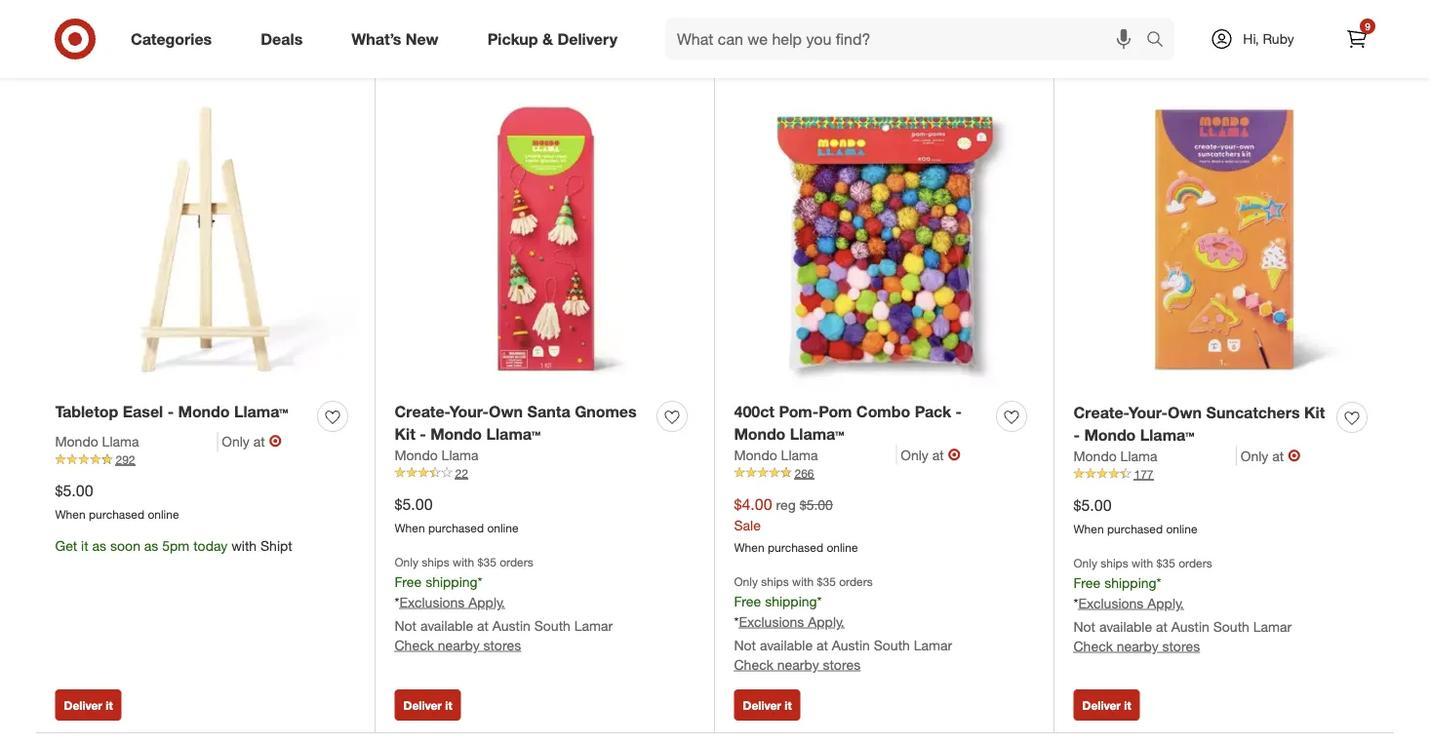 Task type: locate. For each thing, give the bounding box(es) containing it.
llama™ inside tabletop easel - mondo llama™ link
[[234, 403, 288, 422]]

south for create-your-own santa gnomes kit - mondo llama™
[[535, 618, 571, 635]]

0 horizontal spatial free
[[395, 574, 422, 591]]

own for mondo
[[489, 403, 523, 422]]

2 horizontal spatial not
[[1074, 619, 1096, 636]]

what's new link
[[335, 18, 463, 61]]

deals link
[[244, 18, 327, 61]]

0 horizontal spatial austin
[[493, 618, 531, 635]]

pom
[[819, 403, 852, 422]]

only
[[222, 434, 250, 451], [901, 447, 929, 464], [1241, 448, 1269, 465], [395, 555, 419, 570], [1074, 556, 1098, 571], [735, 575, 758, 589]]

2 horizontal spatial stores
[[1163, 638, 1201, 655]]

free for 400ct pom-pom combo pack - mondo llama™
[[735, 593, 762, 610]]

lamar for create-your-own santa gnomes kit - mondo llama™
[[575, 618, 613, 635]]

deliver it
[[64, 35, 113, 50], [404, 35, 453, 50], [743, 35, 792, 50], [1083, 35, 1132, 50], [64, 699, 113, 713], [404, 699, 453, 713], [743, 699, 792, 713], [1083, 699, 1132, 713]]

1 horizontal spatial orders
[[840, 575, 873, 589]]

online for santa
[[487, 521, 519, 536]]

orders for suncatchers
[[1179, 556, 1213, 571]]

pom-
[[779, 403, 819, 422]]

create-your-own santa gnomes kit - mondo llama™ image
[[395, 90, 695, 390], [395, 90, 695, 390]]

online down 177 "link"
[[1167, 522, 1198, 537]]

search
[[1138, 31, 1185, 50]]

1 horizontal spatial exclusions
[[739, 614, 805, 631]]

mondo llama up the 266
[[735, 447, 818, 464]]

available for 400ct pom-pom combo pack - mondo llama™
[[760, 637, 813, 654]]

0 horizontal spatial create-
[[395, 403, 450, 422]]

available
[[421, 618, 474, 635], [1100, 619, 1153, 636], [760, 637, 813, 654]]

nearby for create-your-own santa gnomes kit - mondo llama™
[[438, 637, 480, 654]]

create-your-own suncatchers kit - mondo llama™ link
[[1074, 402, 1330, 447]]

own left "santa"
[[489, 403, 523, 422]]

1 horizontal spatial check
[[735, 657, 774, 674]]

2 horizontal spatial check
[[1074, 638, 1114, 655]]

tabletop easel - mondo llama™
[[55, 403, 288, 422]]

0 horizontal spatial available
[[421, 618, 474, 635]]

1 horizontal spatial austin
[[832, 637, 871, 654]]

south
[[535, 618, 571, 635], [1214, 619, 1250, 636], [874, 637, 911, 654]]

purchased up soon on the bottom of page
[[89, 508, 145, 522]]

0 horizontal spatial $35
[[478, 555, 497, 570]]

create- inside create-your-own suncatchers kit - mondo llama™
[[1074, 404, 1129, 423]]

mondo llama for tabletop easel - mondo llama™
[[55, 434, 139, 451]]

0 horizontal spatial ¬
[[269, 433, 282, 452]]

only at ¬ down pack
[[901, 446, 961, 465]]

llama™
[[234, 403, 288, 422], [487, 425, 541, 444], [790, 425, 845, 444], [1141, 426, 1195, 445]]

create-
[[395, 403, 450, 422], [1074, 404, 1129, 423]]

only at ¬ for llama™
[[222, 433, 282, 452]]

177 link
[[1074, 467, 1376, 484]]

$5.00 when purchased online down 177 at the bottom right
[[1074, 496, 1198, 537]]

ships
[[422, 555, 450, 570], [1101, 556, 1129, 571], [762, 575, 789, 589]]

1 horizontal spatial apply.
[[808, 614, 845, 631]]

purchased for tabletop easel - mondo llama™
[[89, 508, 145, 522]]

mondo llama link up the 266
[[735, 446, 897, 466]]

0 horizontal spatial stores
[[484, 637, 521, 654]]

$5.00 when purchased online for tabletop easel - mondo llama™
[[55, 482, 179, 522]]

0 horizontal spatial kit
[[395, 425, 416, 444]]

2 horizontal spatial available
[[1100, 619, 1153, 636]]

mondo llama up 177 at the bottom right
[[1074, 448, 1158, 465]]

available for create-your-own suncatchers kit - mondo llama™
[[1100, 619, 1153, 636]]

$5.00 when purchased online
[[55, 482, 179, 522], [395, 495, 519, 536], [1074, 496, 1198, 537]]

266 link
[[735, 466, 1035, 483]]

llama up 292
[[102, 434, 139, 451]]

2 horizontal spatial free
[[1074, 575, 1101, 592]]

at
[[253, 434, 265, 451], [933, 447, 945, 464], [1273, 448, 1285, 465], [477, 618, 489, 635], [1157, 619, 1168, 636], [817, 637, 829, 654]]

own left suncatchers
[[1168, 404, 1203, 423]]

1 horizontal spatial ships
[[762, 575, 789, 589]]

0 vertical spatial kit
[[1305, 404, 1326, 423]]

not for create-your-own santa gnomes kit - mondo llama™
[[395, 618, 417, 635]]

with down 22
[[453, 555, 475, 570]]

deliver
[[64, 35, 103, 50], [404, 35, 442, 50], [743, 35, 782, 50], [1083, 35, 1122, 50], [64, 699, 103, 713], [404, 699, 442, 713], [743, 699, 782, 713], [1083, 699, 1122, 713]]

2 horizontal spatial ships
[[1101, 556, 1129, 571]]

your- inside create-your-own santa gnomes kit - mondo llama™
[[450, 403, 489, 422]]

1 horizontal spatial nearby
[[778, 657, 820, 674]]

1 horizontal spatial shipping
[[765, 593, 818, 610]]

¬ down pack
[[948, 446, 961, 465]]

orders down 22 link
[[500, 555, 534, 570]]

1 horizontal spatial stores
[[823, 657, 861, 674]]

¬ for tabletop easel - mondo llama™
[[269, 433, 282, 452]]

0 horizontal spatial check
[[395, 637, 434, 654]]

it
[[106, 35, 113, 50], [445, 35, 453, 50], [785, 35, 792, 50], [1125, 35, 1132, 50], [81, 538, 88, 555], [106, 699, 113, 713], [445, 699, 453, 713], [785, 699, 792, 713], [1125, 699, 1132, 713]]

your- up 177 at the bottom right
[[1129, 404, 1168, 423]]

exclusions
[[400, 594, 465, 611], [1079, 595, 1144, 612], [739, 614, 805, 631]]

2 horizontal spatial exclusions apply. link
[[1079, 595, 1185, 612]]

2 horizontal spatial $5.00 when purchased online
[[1074, 496, 1198, 537]]

online inside $4.00 reg $5.00 sale when purchased online
[[827, 541, 859, 555]]

create-your-own suncatchers kit - mondo llama™ image
[[1074, 90, 1376, 391], [1074, 90, 1376, 391]]

mondo llama link up 292
[[55, 433, 218, 452]]

1 horizontal spatial exclusions apply. link
[[739, 614, 845, 631]]

santa
[[528, 403, 571, 422]]

mondo llama down 'tabletop'
[[55, 434, 139, 451]]

shipping for create-your-own santa gnomes kit - mondo llama™
[[426, 574, 478, 591]]

0 horizontal spatial check nearby stores button
[[395, 636, 521, 656]]

$5.00 inside $4.00 reg $5.00 sale when purchased online
[[800, 497, 833, 514]]

mondo llama link
[[55, 433, 218, 452], [395, 446, 479, 466], [735, 446, 897, 466], [1074, 447, 1237, 467]]

your- up 22
[[450, 403, 489, 422]]

orders
[[500, 555, 534, 570], [1179, 556, 1213, 571], [840, 575, 873, 589]]

$35
[[478, 555, 497, 570], [1157, 556, 1176, 571], [818, 575, 836, 589]]

only at ¬
[[222, 433, 282, 452], [901, 446, 961, 465], [1241, 447, 1301, 466]]

0 horizontal spatial orders
[[500, 555, 534, 570]]

tabletop easel - mondo llama™ image
[[55, 90, 356, 390], [55, 90, 356, 390]]

not
[[395, 618, 417, 635], [1074, 619, 1096, 636], [735, 637, 756, 654]]

$4.00
[[735, 495, 773, 514]]

as
[[92, 538, 106, 555], [144, 538, 158, 555]]

2 horizontal spatial apply.
[[1148, 595, 1185, 612]]

0 horizontal spatial $5.00 when purchased online
[[55, 482, 179, 522]]

online down 22 link
[[487, 521, 519, 536]]

create-your-own santa gnomes kit - mondo llama™ link
[[395, 401, 650, 446]]

mondo llama link up 22
[[395, 446, 479, 466]]

1 horizontal spatial your-
[[1129, 404, 1168, 423]]

online for suncatchers
[[1167, 522, 1198, 537]]

$5.00
[[55, 482, 93, 501], [395, 495, 433, 514], [1074, 496, 1112, 515], [800, 497, 833, 514]]

$5.00 when purchased online down 22
[[395, 495, 519, 536]]

0 horizontal spatial exclusions
[[400, 594, 465, 611]]

llama up 22
[[442, 447, 479, 464]]

9 link
[[1336, 18, 1379, 61]]

only at ¬ down suncatchers
[[1241, 447, 1301, 466]]

lamar
[[575, 618, 613, 635], [1254, 619, 1292, 636], [914, 637, 953, 654]]

$5.00 when purchased online for create-your-own santa gnomes kit - mondo llama™
[[395, 495, 519, 536]]

2 horizontal spatial nearby
[[1117, 638, 1159, 655]]

1 horizontal spatial available
[[760, 637, 813, 654]]

exclusions apply. link for create-your-own suncatchers kit - mondo llama™
[[1079, 595, 1185, 612]]

mondo inside create-your-own suncatchers kit - mondo llama™
[[1085, 426, 1136, 445]]

exclusions for create-your-own santa gnomes kit - mondo llama™
[[400, 594, 465, 611]]

0 horizontal spatial apply.
[[469, 594, 505, 611]]

with down $4.00 reg $5.00 sale when purchased online
[[793, 575, 814, 589]]

hi, ruby
[[1244, 30, 1295, 47]]

purchased
[[89, 508, 145, 522], [428, 521, 484, 536], [1108, 522, 1164, 537], [768, 541, 824, 555]]

orders down 177 "link"
[[1179, 556, 1213, 571]]

purchased down reg
[[768, 541, 824, 555]]

1 horizontal spatial create-
[[1074, 404, 1129, 423]]

2 horizontal spatial ¬
[[1289, 447, 1301, 466]]

llama™ down "santa"
[[487, 425, 541, 444]]

0 horizontal spatial not
[[395, 618, 417, 635]]

1 horizontal spatial $5.00 when purchased online
[[395, 495, 519, 536]]

new
[[406, 29, 439, 48]]

0 horizontal spatial only ships with $35 orders free shipping * * exclusions apply. not available at austin south lamar check nearby stores
[[395, 555, 613, 654]]

400ct pom-pom combo pack - mondo llama™ image
[[735, 90, 1035, 390], [735, 90, 1035, 390]]

nearby
[[438, 637, 480, 654], [1117, 638, 1159, 655], [778, 657, 820, 674]]

22
[[455, 467, 468, 481]]

free for create-your-own santa gnomes kit - mondo llama™
[[395, 574, 422, 591]]

9
[[1366, 20, 1371, 32]]

1 horizontal spatial only at ¬
[[901, 446, 961, 465]]

*
[[478, 574, 483, 591], [1157, 575, 1162, 592], [818, 593, 822, 610], [395, 594, 400, 611], [1074, 595, 1079, 612], [735, 614, 739, 631]]

kit
[[1305, 404, 1326, 423], [395, 425, 416, 444]]

2 horizontal spatial austin
[[1172, 619, 1210, 636]]

0 horizontal spatial south
[[535, 618, 571, 635]]

only at ¬ for pack
[[901, 446, 961, 465]]

mondo llama up 22
[[395, 447, 479, 464]]

orders down $4.00 reg $5.00 sale when purchased online
[[840, 575, 873, 589]]

deals
[[261, 29, 303, 48]]

exclusions apply. link
[[400, 594, 505, 611], [1079, 595, 1185, 612], [739, 614, 845, 631]]

22 link
[[395, 466, 695, 483]]

$5.00 when purchased online down 292
[[55, 482, 179, 522]]

llama up 177 at the bottom right
[[1121, 448, 1158, 465]]

1 horizontal spatial not
[[735, 637, 756, 654]]

llama
[[102, 434, 139, 451], [442, 447, 479, 464], [781, 447, 818, 464], [1121, 448, 1158, 465]]

2 horizontal spatial only ships with $35 orders free shipping * * exclusions apply. not available at austin south lamar check nearby stores
[[1074, 556, 1292, 655]]

create- inside create-your-own santa gnomes kit - mondo llama™
[[395, 403, 450, 422]]

your- inside create-your-own suncatchers kit - mondo llama™
[[1129, 404, 1168, 423]]

check nearby stores button
[[395, 636, 521, 656], [1074, 637, 1201, 657], [735, 656, 861, 675]]

-
[[168, 403, 174, 422], [956, 403, 963, 422], [420, 425, 426, 444], [1074, 426, 1081, 445]]

reg
[[776, 497, 796, 514]]

0 horizontal spatial your-
[[450, 403, 489, 422]]

2 horizontal spatial south
[[1214, 619, 1250, 636]]

online up get it as soon as 5pm today with shipt
[[148, 508, 179, 522]]

1 horizontal spatial kit
[[1305, 404, 1326, 423]]

with down 177 at the bottom right
[[1132, 556, 1154, 571]]

with
[[232, 538, 257, 555], [453, 555, 475, 570], [1132, 556, 1154, 571], [793, 575, 814, 589]]

get it as soon as 5pm today with shipt
[[55, 538, 293, 555]]

mondo llama
[[55, 434, 139, 451], [395, 447, 479, 464], [735, 447, 818, 464], [1074, 448, 1158, 465]]

suncatchers
[[1207, 404, 1301, 423]]

create- for -
[[395, 403, 450, 422]]

own
[[489, 403, 523, 422], [1168, 404, 1203, 423]]

pack
[[915, 403, 952, 422]]

2 horizontal spatial orders
[[1179, 556, 1213, 571]]

llama for tabletop
[[102, 434, 139, 451]]

apply. for create-your-own suncatchers kit - mondo llama™
[[1148, 595, 1185, 612]]

1 horizontal spatial only ships with $35 orders free shipping * * exclusions apply. not available at austin south lamar check nearby stores
[[735, 575, 953, 674]]

apply. for create-your-own santa gnomes kit - mondo llama™
[[469, 594, 505, 611]]

&
[[543, 29, 553, 48]]

free
[[395, 574, 422, 591], [1074, 575, 1101, 592], [735, 593, 762, 610]]

llama for create-
[[1121, 448, 1158, 465]]

llama for 400ct
[[781, 447, 818, 464]]

mondo llama link up 177 at the bottom right
[[1074, 447, 1237, 467]]

as left soon on the bottom of page
[[92, 538, 106, 555]]

2 horizontal spatial exclusions
[[1079, 595, 1144, 612]]

get
[[55, 538, 77, 555]]

¬ down suncatchers
[[1289, 447, 1301, 466]]

266
[[795, 467, 815, 481]]

llama™ inside 400ct pom-pom combo pack - mondo llama™
[[790, 425, 845, 444]]

llama™ down pom
[[790, 425, 845, 444]]

purchased for create-your-own santa gnomes kit - mondo llama™
[[428, 521, 484, 536]]

shipt
[[261, 538, 293, 555]]

shipping for 400ct pom-pom combo pack - mondo llama™
[[765, 593, 818, 610]]

400ct pom-pom combo pack - mondo llama™ link
[[735, 401, 989, 446]]

purchased down 177 at the bottom right
[[1108, 522, 1164, 537]]

check nearby stores button for 400ct pom-pom combo pack - mondo llama™
[[735, 656, 861, 675]]

llama™ up 177 at the bottom right
[[1141, 426, 1195, 445]]

online down 266 link on the right of the page
[[827, 541, 859, 555]]

¬
[[269, 433, 282, 452], [948, 446, 961, 465], [1289, 447, 1301, 466]]

1 horizontal spatial as
[[144, 538, 158, 555]]

¬ up 292 link
[[269, 433, 282, 452]]

0 horizontal spatial shipping
[[426, 574, 478, 591]]

deliver it button
[[55, 27, 122, 58], [395, 27, 461, 58], [735, 27, 801, 58], [1074, 27, 1141, 58], [55, 690, 122, 722], [395, 690, 461, 722], [735, 690, 801, 722], [1074, 690, 1141, 722]]

0 horizontal spatial exclusions apply. link
[[400, 594, 505, 611]]

1 horizontal spatial ¬
[[948, 446, 961, 465]]

0 horizontal spatial lamar
[[575, 618, 613, 635]]

llama up the 266
[[781, 447, 818, 464]]

only at ¬ up 292 link
[[222, 433, 282, 452]]

orders for santa
[[500, 555, 534, 570]]

gnomes
[[575, 403, 637, 422]]

1 vertical spatial kit
[[395, 425, 416, 444]]

as left 5pm
[[144, 538, 158, 555]]

$5.00 for create-your-own santa gnomes kit - mondo llama™
[[395, 495, 433, 514]]

online
[[148, 508, 179, 522], [487, 521, 519, 536], [1167, 522, 1198, 537], [827, 541, 859, 555]]

when
[[55, 508, 86, 522], [395, 521, 425, 536], [1074, 522, 1105, 537], [735, 541, 765, 555]]

0 horizontal spatial as
[[92, 538, 106, 555]]

2 as from the left
[[144, 538, 158, 555]]

mondo inside create-your-own santa gnomes kit - mondo llama™
[[431, 425, 482, 444]]

only ships with $35 orders free shipping * * exclusions apply. not available at austin south lamar check nearby stores for combo
[[735, 575, 953, 674]]

mondo llama for 400ct pom-pom combo pack - mondo llama™
[[735, 447, 818, 464]]

0 horizontal spatial nearby
[[438, 637, 480, 654]]

only ships with $35 orders free shipping * * exclusions apply. not available at austin south lamar check nearby stores
[[395, 555, 613, 654], [1074, 556, 1292, 655], [735, 575, 953, 674]]

0 horizontal spatial only at ¬
[[222, 433, 282, 452]]

hi,
[[1244, 30, 1260, 47]]

llama™ up 292 link
[[234, 403, 288, 422]]

with for create-your-own suncatchers kit - mondo llama™
[[1132, 556, 1154, 571]]

0 horizontal spatial ships
[[422, 555, 450, 570]]

mondo
[[178, 403, 230, 422], [431, 425, 482, 444], [735, 425, 786, 444], [1085, 426, 1136, 445], [55, 434, 98, 451], [395, 447, 438, 464], [735, 447, 778, 464], [1074, 448, 1117, 465]]

your-
[[450, 403, 489, 422], [1129, 404, 1168, 423]]

apply.
[[469, 594, 505, 611], [1148, 595, 1185, 612], [808, 614, 845, 631]]

2 horizontal spatial $35
[[1157, 556, 1176, 571]]

check
[[395, 637, 434, 654], [1074, 638, 1114, 655], [735, 657, 774, 674]]

austin
[[493, 618, 531, 635], [1172, 619, 1210, 636], [832, 637, 871, 654]]

1 horizontal spatial lamar
[[914, 637, 953, 654]]

lamar for 400ct pom-pom combo pack - mondo llama™
[[914, 637, 953, 654]]

1 horizontal spatial check nearby stores button
[[735, 656, 861, 675]]

own for llama™
[[1168, 404, 1203, 423]]

purchased inside $4.00 reg $5.00 sale when purchased online
[[768, 541, 824, 555]]

2 horizontal spatial shipping
[[1105, 575, 1157, 592]]

own inside create-your-own suncatchers kit - mondo llama™
[[1168, 404, 1203, 423]]

2 horizontal spatial check nearby stores button
[[1074, 637, 1201, 657]]

own inside create-your-own santa gnomes kit - mondo llama™
[[489, 403, 523, 422]]

nearby for 400ct pom-pom combo pack - mondo llama™
[[778, 657, 820, 674]]

0 horizontal spatial own
[[489, 403, 523, 422]]

shipping
[[426, 574, 478, 591], [1105, 575, 1157, 592], [765, 593, 818, 610]]

1 horizontal spatial free
[[735, 593, 762, 610]]

1 horizontal spatial south
[[874, 637, 911, 654]]

purchased down 22
[[428, 521, 484, 536]]

ships for create-your-own suncatchers kit - mondo llama™
[[1101, 556, 1129, 571]]

2 horizontal spatial lamar
[[1254, 619, 1292, 636]]

create- for mondo
[[1074, 404, 1129, 423]]

2 horizontal spatial only at ¬
[[1241, 447, 1301, 466]]

1 horizontal spatial $35
[[818, 575, 836, 589]]

stores
[[484, 637, 521, 654], [1163, 638, 1201, 655], [823, 657, 861, 674]]

1 horizontal spatial own
[[1168, 404, 1203, 423]]

lamar for create-your-own suncatchers kit - mondo llama™
[[1254, 619, 1292, 636]]

- inside 400ct pom-pom combo pack - mondo llama™
[[956, 403, 963, 422]]



Task type: describe. For each thing, give the bounding box(es) containing it.
check for create-your-own santa gnomes kit - mondo llama™
[[395, 637, 434, 654]]

only at ¬ for kit
[[1241, 447, 1301, 466]]

categories
[[131, 29, 212, 48]]

What can we help you find? suggestions appear below search field
[[666, 18, 1152, 61]]

tabletop
[[55, 403, 118, 422]]

check nearby stores button for create-your-own suncatchers kit - mondo llama™
[[1074, 637, 1201, 657]]

when for create-your-own santa gnomes kit - mondo llama™
[[395, 521, 425, 536]]

not for 400ct pom-pom combo pack - mondo llama™
[[735, 637, 756, 654]]

ships for 400ct pom-pom combo pack - mondo llama™
[[762, 575, 789, 589]]

when for create-your-own suncatchers kit - mondo llama™
[[1074, 522, 1105, 537]]

$35 for combo
[[818, 575, 836, 589]]

stores for combo
[[823, 657, 861, 674]]

your- for mondo
[[450, 403, 489, 422]]

purchased for create-your-own suncatchers kit - mondo llama™
[[1108, 522, 1164, 537]]

$5.00 for tabletop easel - mondo llama™
[[55, 482, 93, 501]]

$5.00 when purchased online for create-your-own suncatchers kit - mondo llama™
[[1074, 496, 1198, 537]]

with for create-your-own santa gnomes kit - mondo llama™
[[453, 555, 475, 570]]

your- for llama™
[[1129, 404, 1168, 423]]

pickup & delivery link
[[471, 18, 642, 61]]

soon
[[110, 538, 140, 555]]

exclusions apply. link for 400ct pom-pom combo pack - mondo llama™
[[739, 614, 845, 631]]

$5.00 for create-your-own suncatchers kit - mondo llama™
[[1074, 496, 1112, 515]]

kit inside create-your-own santa gnomes kit - mondo llama™
[[395, 425, 416, 444]]

what's new
[[352, 29, 439, 48]]

categories link
[[114, 18, 236, 61]]

400ct
[[735, 403, 775, 422]]

pickup
[[488, 29, 538, 48]]

tabletop easel - mondo llama™ link
[[55, 401, 288, 424]]

llama™ inside create-your-own suncatchers kit - mondo llama™
[[1141, 426, 1195, 445]]

mondo llama link for 400ct
[[735, 446, 897, 466]]

pickup & delivery
[[488, 29, 618, 48]]

mondo llama link for create-
[[1074, 447, 1237, 467]]

austin for suncatchers
[[1172, 619, 1210, 636]]

combo
[[857, 403, 911, 422]]

when inside $4.00 reg $5.00 sale when purchased online
[[735, 541, 765, 555]]

easel
[[123, 403, 163, 422]]

exclusions for 400ct pom-pom combo pack - mondo llama™
[[739, 614, 805, 631]]

¬ for create-your-own suncatchers kit - mondo llama™
[[1289, 447, 1301, 466]]

llama™ inside create-your-own santa gnomes kit - mondo llama™
[[487, 425, 541, 444]]

exclusions apply. link for create-your-own santa gnomes kit - mondo llama™
[[400, 594, 505, 611]]

what's
[[352, 29, 402, 48]]

only ships with $35 orders free shipping * * exclusions apply. not available at austin south lamar check nearby stores for suncatchers
[[1074, 556, 1292, 655]]

free for create-your-own suncatchers kit - mondo llama™
[[1074, 575, 1101, 592]]

$4.00 reg $5.00 sale when purchased online
[[735, 495, 859, 555]]

¬ for 400ct pom-pom combo pack - mondo llama™
[[948, 446, 961, 465]]

1 as from the left
[[92, 538, 106, 555]]

kit inside create-your-own suncatchers kit - mondo llama™
[[1305, 404, 1326, 423]]

mondo llama for create-your-own suncatchers kit - mondo llama™
[[1074, 448, 1158, 465]]

only ships with $35 orders free shipping * * exclusions apply. not available at austin south lamar check nearby stores for santa
[[395, 555, 613, 654]]

when for tabletop easel - mondo llama™
[[55, 508, 86, 522]]

nearby for create-your-own suncatchers kit - mondo llama™
[[1117, 638, 1159, 655]]

with for 400ct pom-pom combo pack - mondo llama™
[[793, 575, 814, 589]]

- inside create-your-own santa gnomes kit - mondo llama™
[[420, 425, 426, 444]]

south for 400ct pom-pom combo pack - mondo llama™
[[874, 637, 911, 654]]

south for create-your-own suncatchers kit - mondo llama™
[[1214, 619, 1250, 636]]

online for mondo
[[148, 508, 179, 522]]

mondo llama link for tabletop
[[55, 433, 218, 452]]

not for create-your-own suncatchers kit - mondo llama™
[[1074, 619, 1096, 636]]

austin for santa
[[493, 618, 531, 635]]

create-your-own suncatchers kit - mondo llama™
[[1074, 404, 1326, 445]]

check for create-your-own suncatchers kit - mondo llama™
[[1074, 638, 1114, 655]]

sale
[[735, 517, 761, 534]]

400ct pom-pom combo pack - mondo llama™
[[735, 403, 963, 444]]

exclusions for create-your-own suncatchers kit - mondo llama™
[[1079, 595, 1144, 612]]

today
[[193, 538, 228, 555]]

5pm
[[162, 538, 190, 555]]

$35 for santa
[[478, 555, 497, 570]]

292
[[116, 453, 135, 468]]

292 link
[[55, 452, 356, 469]]

check nearby stores button for create-your-own santa gnomes kit - mondo llama™
[[395, 636, 521, 656]]

available for create-your-own santa gnomes kit - mondo llama™
[[421, 618, 474, 635]]

- inside create-your-own suncatchers kit - mondo llama™
[[1074, 426, 1081, 445]]

apply. for 400ct pom-pom combo pack - mondo llama™
[[808, 614, 845, 631]]

shipping for create-your-own suncatchers kit - mondo llama™
[[1105, 575, 1157, 592]]

orders for combo
[[840, 575, 873, 589]]

search button
[[1138, 18, 1185, 64]]

austin for combo
[[832, 637, 871, 654]]

ships for create-your-own santa gnomes kit - mondo llama™
[[422, 555, 450, 570]]

177
[[1135, 467, 1154, 482]]

ruby
[[1264, 30, 1295, 47]]

stores for santa
[[484, 637, 521, 654]]

$35 for suncatchers
[[1157, 556, 1176, 571]]

check for 400ct pom-pom combo pack - mondo llama™
[[735, 657, 774, 674]]

with left shipt at left bottom
[[232, 538, 257, 555]]

mondo inside 400ct pom-pom combo pack - mondo llama™
[[735, 425, 786, 444]]

create-your-own santa gnomes kit - mondo llama™
[[395, 403, 637, 444]]

delivery
[[558, 29, 618, 48]]

stores for suncatchers
[[1163, 638, 1201, 655]]



Task type: vqa. For each thing, say whether or not it's contained in the screenshot.
'5pm'
yes



